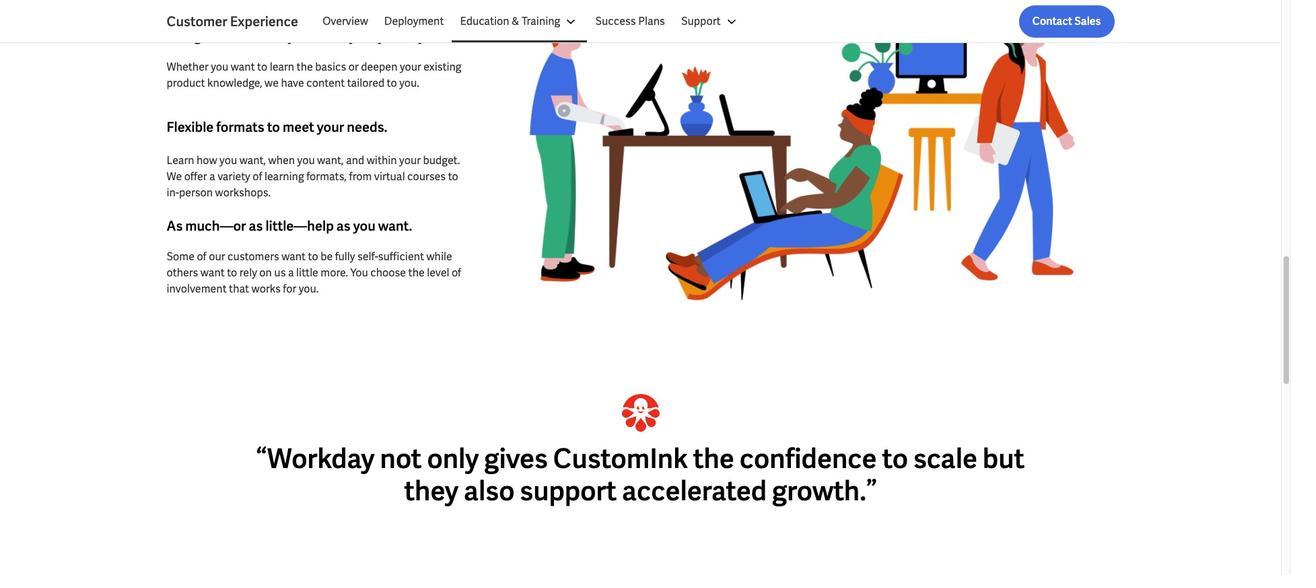 Task type: locate. For each thing, give the bounding box(es) containing it.
the for only
[[693, 442, 734, 477]]

that
[[229, 282, 249, 296]]

2 vertical spatial want
[[200, 266, 225, 280]]

2 as from the left
[[336, 217, 351, 235]]

budget.
[[423, 153, 460, 168]]

1 horizontal spatial want
[[231, 60, 255, 74]]

works
[[251, 282, 281, 296]]

1 vertical spatial the
[[408, 266, 425, 280]]

menu
[[314, 5, 748, 38]]

offer
[[184, 170, 207, 184]]

of right level
[[452, 266, 461, 280]]

"workday
[[256, 442, 375, 477]]

1 vertical spatial a
[[288, 266, 294, 280]]

0 vertical spatial of
[[253, 170, 262, 184]]

you.
[[399, 76, 419, 90], [299, 282, 319, 296]]

to left rely
[[227, 266, 237, 280]]

us
[[274, 266, 286, 280]]

to down budget.
[[448, 170, 458, 184]]

a
[[209, 170, 215, 184], [288, 266, 294, 280]]

1 horizontal spatial a
[[288, 266, 294, 280]]

to left scale
[[882, 442, 908, 477]]

want
[[231, 60, 255, 74], [282, 250, 306, 264], [200, 266, 225, 280]]

1 horizontal spatial want,
[[317, 153, 344, 168]]

the inside ""workday not only gives customink the confidence to scale but they also support accelerated growth.""
[[693, 442, 734, 477]]

the
[[297, 60, 313, 74], [408, 266, 425, 280], [693, 442, 734, 477]]

your
[[349, 27, 377, 45], [400, 60, 421, 74], [317, 118, 344, 136], [399, 153, 421, 168]]

to left be
[[308, 250, 318, 264]]

1 vertical spatial of
[[197, 250, 206, 264]]

list
[[314, 5, 1114, 38]]

a inside learn how you want, when you want, and within your budget. we offer a variety of learning formats, from virtual courses to in-person workshops.
[[209, 170, 215, 184]]

as
[[167, 217, 183, 235]]

0 vertical spatial a
[[209, 170, 215, 184]]

want,
[[239, 153, 266, 168], [317, 153, 344, 168]]

people working. image
[[490, 0, 1114, 308]]

1 horizontal spatial the
[[408, 266, 425, 280]]

or
[[348, 60, 359, 74]]

0 horizontal spatial a
[[209, 170, 215, 184]]

for
[[227, 27, 244, 45], [283, 282, 296, 296]]

0 horizontal spatial the
[[297, 60, 313, 74]]

a right us
[[288, 266, 294, 280]]

person
[[179, 186, 213, 200]]

you
[[288, 27, 310, 45], [211, 60, 228, 74], [219, 153, 237, 168], [297, 153, 315, 168], [353, 217, 375, 235]]

little
[[296, 266, 318, 280]]

to up we
[[257, 60, 267, 74]]

you. inside the whether you want to learn the basics or deepen your existing product knowledge, we have content tailored to you.
[[399, 76, 419, 90]]

want inside the whether you want to learn the basics or deepen your existing product knowledge, we have content tailored to you.
[[231, 60, 255, 74]]

want, up formats,
[[317, 153, 344, 168]]

self-
[[357, 250, 378, 264]]

1 as from the left
[[249, 217, 263, 235]]

of left our
[[197, 250, 206, 264]]

more.
[[321, 266, 348, 280]]

2 horizontal spatial the
[[693, 442, 734, 477]]

of up workshops.
[[253, 170, 262, 184]]

as
[[249, 217, 263, 235], [336, 217, 351, 235]]

0 vertical spatial for
[[227, 27, 244, 45]]

0 vertical spatial you.
[[399, 76, 419, 90]]

2 horizontal spatial of
[[452, 266, 461, 280]]

your up courses
[[399, 153, 421, 168]]

0 horizontal spatial want,
[[239, 153, 266, 168]]

you up "knowledge,"
[[211, 60, 228, 74]]

your inside learn how you want, when you want, and within your budget. we offer a variety of learning formats, from virtual courses to in-person workshops.
[[399, 153, 421, 168]]

2 horizontal spatial want
[[282, 250, 306, 264]]

in
[[335, 27, 347, 45]]

deployment
[[384, 14, 444, 28]]

1 want, from the left
[[239, 153, 266, 168]]

you. down little
[[299, 282, 319, 296]]

1 horizontal spatial of
[[253, 170, 262, 184]]

a inside some of our customers want to be fully self-sufficient while others want to rely on us a little more. you choose the level of involvement that works for you.
[[288, 266, 294, 280]]

1 horizontal spatial you.
[[399, 76, 419, 90]]

a right offer
[[209, 170, 215, 184]]

1 vertical spatial want
[[282, 250, 306, 264]]

to left meet
[[267, 118, 280, 136]]

want down our
[[200, 266, 225, 280]]

you up variety
[[219, 153, 237, 168]]

want up us
[[282, 250, 306, 264]]

gives
[[484, 442, 548, 477]]

0 horizontal spatial you.
[[299, 282, 319, 296]]

2 vertical spatial the
[[693, 442, 734, 477]]

choose
[[370, 266, 406, 280]]

0 horizontal spatial of
[[197, 250, 206, 264]]

your right deepen
[[400, 60, 421, 74]]

sufficient
[[378, 250, 424, 264]]

formats
[[216, 118, 264, 136]]

to
[[257, 60, 267, 74], [387, 76, 397, 90], [267, 118, 280, 136], [448, 170, 458, 184], [308, 250, 318, 264], [227, 266, 237, 280], [882, 442, 908, 477]]

1 horizontal spatial as
[[336, 217, 351, 235]]

and
[[346, 153, 364, 168]]

training
[[522, 14, 560, 28]]

1 vertical spatial you.
[[299, 282, 319, 296]]

for left the where
[[227, 27, 244, 45]]

support button
[[673, 5, 748, 38]]

support
[[520, 474, 617, 509]]

1 vertical spatial for
[[283, 282, 296, 296]]

some of our customers want to be fully self-sufficient while others want to rely on us a little more. you choose the level of involvement that works for you.
[[167, 250, 461, 296]]

you. right tailored
[[399, 76, 419, 90]]

want, up variety
[[239, 153, 266, 168]]

customers
[[227, 250, 279, 264]]

much—or
[[185, 217, 246, 235]]

0 vertical spatial the
[[297, 60, 313, 74]]

0 horizontal spatial want
[[200, 266, 225, 280]]

0 horizontal spatial as
[[249, 217, 263, 235]]

whether you want to learn the basics or deepen your existing product knowledge, we have content tailored to you.
[[167, 60, 462, 90]]

0 vertical spatial want
[[231, 60, 255, 74]]

experience
[[230, 13, 298, 30]]

you
[[350, 266, 368, 280]]

only
[[427, 442, 479, 477]]

as up the fully
[[336, 217, 351, 235]]

0 horizontal spatial for
[[227, 27, 244, 45]]

the inside the whether you want to learn the basics or deepen your existing product knowledge, we have content tailored to you.
[[297, 60, 313, 74]]

1 horizontal spatial for
[[283, 282, 296, 296]]

for down us
[[283, 282, 296, 296]]

want up "knowledge,"
[[231, 60, 255, 74]]

your inside the whether you want to learn the basics or deepen your existing product knowledge, we have content tailored to you.
[[400, 60, 421, 74]]

as up customers
[[249, 217, 263, 235]]

where
[[247, 27, 285, 45]]

your right in
[[349, 27, 377, 45]]

knowledge,
[[207, 76, 262, 90]]

2 vertical spatial of
[[452, 266, 461, 280]]



Task type: vqa. For each thing, say whether or not it's contained in the screenshot.
Pioneering
no



Task type: describe. For each thing, give the bounding box(es) containing it.
when
[[268, 153, 295, 168]]

customer experience
[[167, 13, 298, 30]]

2 want, from the left
[[317, 153, 344, 168]]

learning
[[265, 170, 304, 184]]

sales
[[1074, 14, 1101, 28]]

education & training
[[460, 14, 560, 28]]

existing
[[424, 60, 462, 74]]

have
[[281, 76, 304, 90]]

product
[[167, 76, 205, 90]]

learn
[[270, 60, 294, 74]]

you left want.
[[353, 217, 375, 235]]

our
[[209, 250, 225, 264]]

to inside ""workday not only gives customink the confidence to scale but they also support accelerated growth.""
[[882, 442, 908, 477]]

but
[[983, 442, 1025, 477]]

plans
[[638, 14, 665, 28]]

growth."
[[772, 474, 877, 509]]

courses
[[407, 170, 446, 184]]

success plans link
[[587, 5, 673, 38]]

"workday not only gives customink the confidence to scale but they also support accelerated growth."
[[256, 442, 1025, 509]]

workshops.
[[215, 186, 271, 200]]

as much—or as little—help as you want.
[[167, 217, 412, 235]]

success
[[595, 14, 636, 28]]

be
[[320, 250, 333, 264]]

you right when
[[297, 153, 315, 168]]

list containing overview
[[314, 5, 1114, 38]]

journey.
[[379, 27, 428, 45]]

learn
[[167, 153, 194, 168]]

some
[[167, 250, 195, 264]]

confidence
[[740, 442, 877, 477]]

for inside some of our customers want to be fully self-sufficient while others want to rely on us a little more. you choose the level of involvement that works for you.
[[283, 282, 296, 296]]

to down deepen
[[387, 76, 397, 90]]

rely
[[239, 266, 257, 280]]

contact
[[1032, 14, 1072, 28]]

from
[[349, 170, 372, 184]]

education
[[460, 14, 509, 28]]

overview
[[323, 14, 368, 28]]

the inside some of our customers want to be fully self-sufficient while others want to rely on us a little more. you choose the level of involvement that works for you.
[[408, 266, 425, 280]]

flexible formats to meet your needs.
[[167, 118, 387, 136]]

customink
[[553, 442, 688, 477]]

virtual
[[374, 170, 405, 184]]

support
[[681, 14, 721, 28]]

how
[[197, 153, 217, 168]]

customer
[[167, 13, 227, 30]]

not
[[380, 442, 422, 477]]

designed for where you are in your journey.
[[167, 27, 428, 45]]

deepen
[[361, 60, 397, 74]]

accelerated
[[622, 474, 767, 509]]

whether
[[167, 60, 209, 74]]

customer experience link
[[167, 12, 314, 31]]

designed
[[167, 27, 224, 45]]

content
[[306, 76, 345, 90]]

they
[[404, 474, 458, 509]]

the for want
[[297, 60, 313, 74]]

&
[[512, 14, 519, 28]]

education & training button
[[452, 5, 587, 38]]

scale
[[913, 442, 977, 477]]

learn how you want, when you want, and within your budget. we offer a variety of learning formats, from virtual courses to in-person workshops.
[[167, 153, 460, 200]]

in-
[[167, 186, 179, 200]]

variety
[[218, 170, 250, 184]]

tailored
[[347, 76, 384, 90]]

little—help
[[266, 217, 334, 235]]

level
[[427, 266, 449, 280]]

are
[[313, 27, 333, 45]]

your right meet
[[317, 118, 344, 136]]

you left are
[[288, 27, 310, 45]]

you inside the whether you want to learn the basics or deepen your existing product knowledge, we have content tailored to you.
[[211, 60, 228, 74]]

also
[[464, 474, 515, 509]]

others
[[167, 266, 198, 280]]

want.
[[378, 217, 412, 235]]

to inside learn how you want, when you want, and within your budget. we offer a variety of learning formats, from virtual courses to in-person workshops.
[[448, 170, 458, 184]]

needs.
[[347, 118, 387, 136]]

flexible
[[167, 118, 214, 136]]

while
[[426, 250, 452, 264]]

contact sales link
[[1019, 5, 1114, 38]]

we
[[265, 76, 279, 90]]

on
[[259, 266, 272, 280]]

fully
[[335, 250, 355, 264]]

meet
[[283, 118, 314, 136]]

contact sales
[[1032, 14, 1101, 28]]

overview link
[[314, 5, 376, 38]]

we
[[167, 170, 182, 184]]

formats,
[[306, 170, 347, 184]]

involvement
[[167, 282, 227, 296]]

you. inside some of our customers want to be fully self-sufficient while others want to rely on us a little more. you choose the level of involvement that works for you.
[[299, 282, 319, 296]]

menu containing overview
[[314, 5, 748, 38]]

basics
[[315, 60, 346, 74]]

within
[[367, 153, 397, 168]]

success plans
[[595, 14, 665, 28]]

logo for customink image
[[622, 395, 659, 432]]

deployment link
[[376, 5, 452, 38]]

of inside learn how you want, when you want, and within your budget. we offer a variety of learning formats, from virtual courses to in-person workshops.
[[253, 170, 262, 184]]



